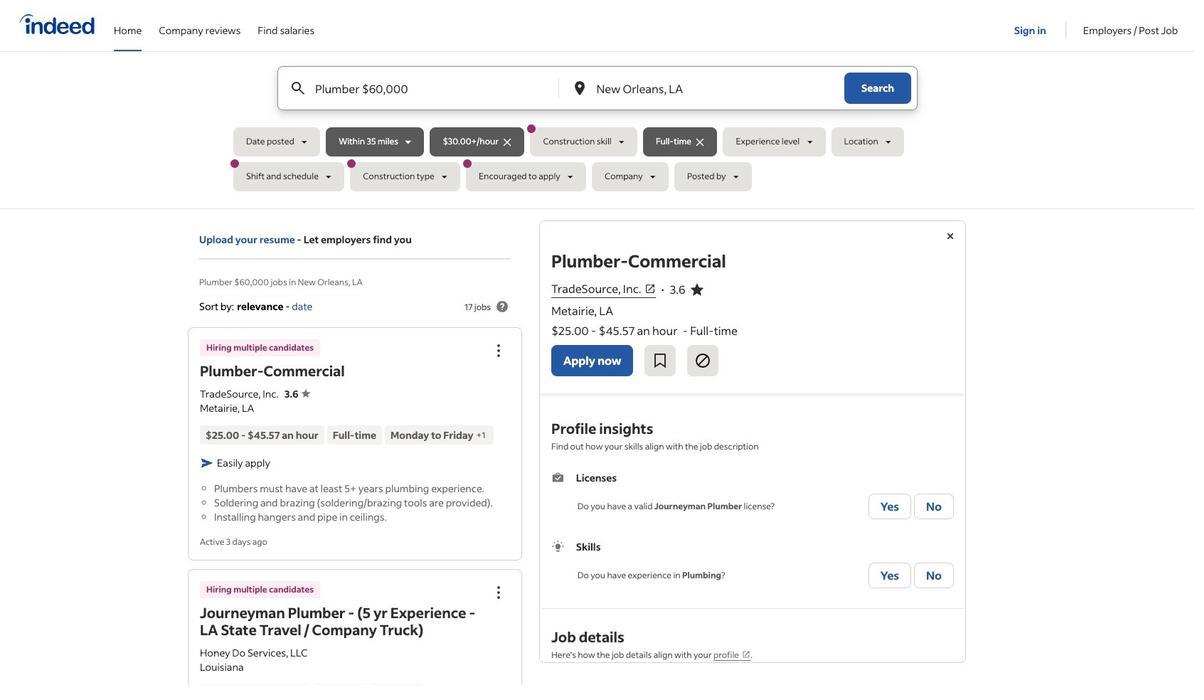 Task type: locate. For each thing, give the bounding box(es) containing it.
job actions for plumber-commercial is collapsed image
[[490, 343, 507, 360]]

None search field
[[231, 66, 962, 197]]

skills group
[[551, 539, 954, 591]]

close job details image
[[942, 228, 959, 245]]



Task type: describe. For each thing, give the bounding box(es) containing it.
3.6 out of five stars rating image
[[284, 387, 310, 401]]

job actions for journeyman plumber - (5 yr experience - la state travel / company truck) is collapsed image
[[490, 584, 507, 601]]

not interested image
[[695, 352, 712, 369]]

tradesource, inc. (opens in a new tab) image
[[644, 283, 656, 295]]

help icon image
[[494, 298, 511, 315]]

job preferences (opens in a new window) image
[[742, 650, 751, 659]]

licenses group
[[551, 470, 954, 522]]

search: Job title, keywords, or company text field
[[312, 67, 535, 110]]

save this job image
[[652, 352, 669, 369]]



Task type: vqa. For each thing, say whether or not it's contained in the screenshot.
What
no



